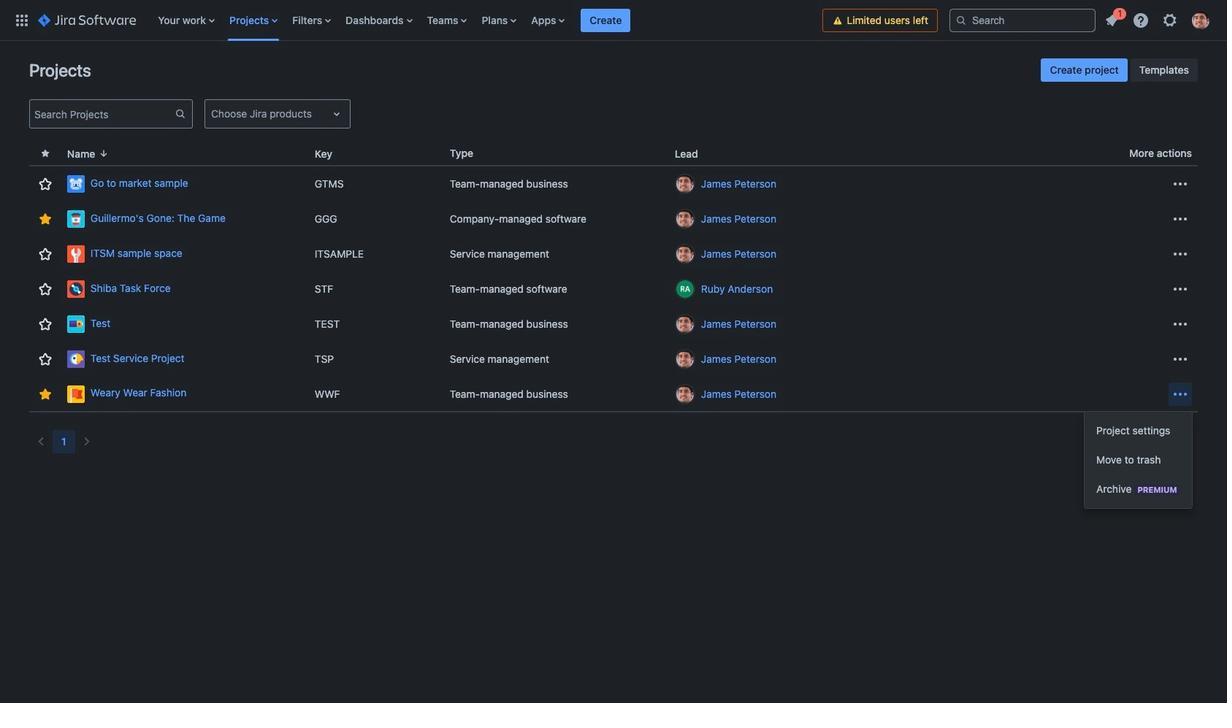 Task type: locate. For each thing, give the bounding box(es) containing it.
banner
[[0, 0, 1227, 41]]

2 vertical spatial more image
[[1172, 351, 1189, 368]]

open image
[[328, 105, 346, 123]]

star guillermo's gone: the game image
[[36, 210, 54, 228]]

group
[[1041, 58, 1198, 82], [1085, 412, 1192, 508]]

star itsm sample space image
[[36, 245, 54, 263]]

primary element
[[9, 0, 823, 41]]

star weary wear fashion image
[[36, 385, 54, 403]]

search image
[[956, 14, 967, 26]]

3 more image from the top
[[1172, 351, 1189, 368]]

None search field
[[950, 8, 1096, 32]]

star go to market sample image
[[36, 175, 54, 193]]

list
[[151, 0, 823, 41], [1099, 5, 1219, 33]]

more image
[[1172, 245, 1189, 263], [1172, 316, 1189, 333], [1172, 351, 1189, 368]]

1 more image from the top
[[1172, 245, 1189, 263]]

0 vertical spatial more image
[[1172, 245, 1189, 263]]

0 horizontal spatial list item
[[581, 0, 631, 41]]

Search field
[[950, 8, 1096, 32]]

0 horizontal spatial list
[[151, 0, 823, 41]]

more image
[[1172, 175, 1189, 193], [1172, 210, 1189, 228], [1172, 281, 1189, 298], [1172, 385, 1189, 403]]

1 horizontal spatial list
[[1099, 5, 1219, 33]]

your profile and settings image
[[1192, 11, 1210, 29]]

jira software image
[[38, 11, 136, 29], [38, 11, 136, 29]]

1 vertical spatial more image
[[1172, 316, 1189, 333]]

list item
[[581, 0, 631, 41], [1099, 5, 1126, 32]]

2 more image from the top
[[1172, 316, 1189, 333]]



Task type: describe. For each thing, give the bounding box(es) containing it.
previous image
[[32, 433, 50, 451]]

0 vertical spatial group
[[1041, 58, 1198, 82]]

star test image
[[36, 316, 54, 333]]

more image for star test image
[[1172, 316, 1189, 333]]

Choose Jira products text field
[[211, 107, 214, 121]]

3 more image from the top
[[1172, 281, 1189, 298]]

1 more image from the top
[[1172, 175, 1189, 193]]

help image
[[1132, 11, 1150, 29]]

4 more image from the top
[[1172, 385, 1189, 403]]

notifications image
[[1103, 11, 1121, 29]]

1 vertical spatial group
[[1085, 412, 1192, 508]]

star shiba task force image
[[36, 281, 54, 298]]

appswitcher icon image
[[13, 11, 31, 29]]

more image for star itsm sample space icon
[[1172, 245, 1189, 263]]

1 horizontal spatial list item
[[1099, 5, 1126, 32]]

star test service project image
[[36, 351, 54, 368]]

next image
[[78, 433, 95, 451]]

settings image
[[1162, 11, 1179, 29]]

2 more image from the top
[[1172, 210, 1189, 228]]

Search Projects text field
[[30, 104, 175, 124]]

more image for "star test service project" "image" on the left of page
[[1172, 351, 1189, 368]]



Task type: vqa. For each thing, say whether or not it's contained in the screenshot.
Statuses link
no



